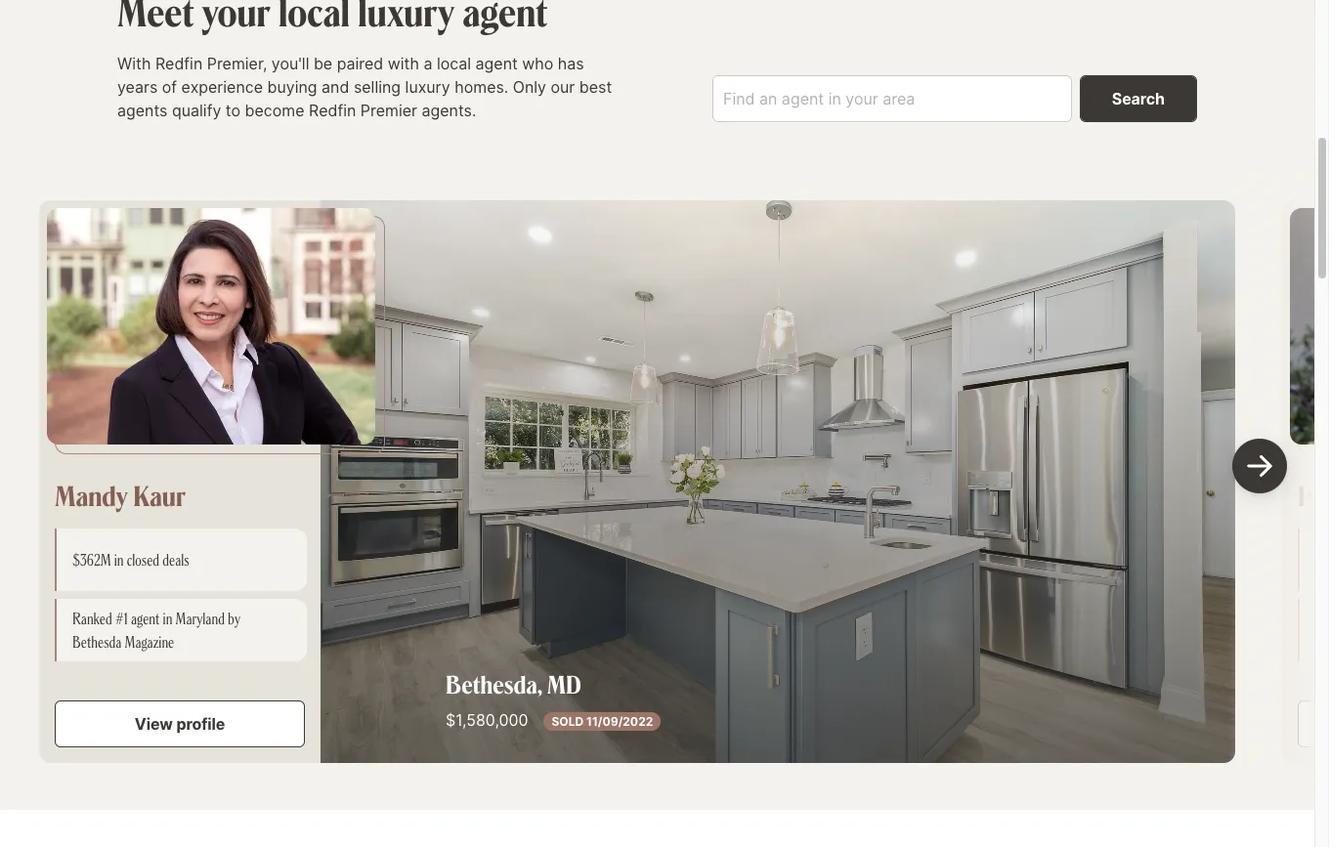 Task type: vqa. For each thing, say whether or not it's contained in the screenshot.
first us from the right
no



Task type: describe. For each thing, give the bounding box(es) containing it.
ranked
[[72, 609, 112, 629]]

only
[[513, 77, 547, 97]]

view profile
[[135, 715, 225, 735]]

years
[[117, 77, 158, 97]]

agents
[[117, 101, 168, 121]]

luxury
[[405, 77, 451, 97]]

of
[[162, 77, 177, 97]]

ranked #1 agent in maryland by bethesda magazine
[[72, 609, 241, 653]]

a
[[424, 54, 433, 74]]

$2
[[1316, 551, 1330, 570]]

agent inside "with redfin premier, you'll be paired with a local agent who has years of experience buying and selling luxury homes. only our best agents qualify to become redfin premier agents."
[[476, 54, 518, 74]]

with redfin premier, you'll be paired with a local agent who has years of experience buying and selling luxury homes. only our best agents qualify to become redfin premier agents.
[[117, 54, 612, 121]]

has
[[558, 54, 584, 74]]

best
[[580, 77, 612, 97]]

bethesda,
[[446, 669, 542, 701]]

$1,580,000
[[446, 711, 529, 731]]

in inside ranked #1 agent in maryland by bethesda magazine
[[163, 609, 172, 629]]

with
[[117, 54, 151, 74]]

local
[[437, 54, 471, 74]]

become
[[245, 101, 305, 121]]

bethesda
[[72, 633, 122, 653]]

search
[[1113, 89, 1166, 109]]

homes.
[[455, 77, 509, 97]]

Find an agent in your area search field
[[713, 76, 1073, 122]]

pla
[[1316, 609, 1330, 653]]

be
[[314, 54, 333, 74]]

qualify
[[172, 101, 221, 121]]

mandy
[[55, 478, 128, 513]]



Task type: locate. For each thing, give the bounding box(es) containing it.
closed
[[127, 551, 159, 570]]

view
[[135, 715, 173, 735]]

1 vertical spatial redfin
[[309, 101, 356, 121]]

by
[[228, 609, 241, 629]]

to
[[226, 101, 241, 121]]

redfin up of
[[155, 54, 203, 74]]

0 horizontal spatial agent
[[131, 609, 160, 629]]

bethesda, md
[[446, 669, 582, 701]]

1 vertical spatial in
[[163, 609, 172, 629]]

0 horizontal spatial in
[[114, 551, 124, 570]]

magazine
[[125, 633, 174, 653]]

agent inside ranked #1 agent in maryland by bethesda magazine
[[131, 609, 160, 629]]

1 vertical spatial agent
[[131, 609, 160, 629]]

agents.
[[422, 101, 477, 121]]

#1
[[115, 609, 128, 629]]

0 vertical spatial in
[[114, 551, 124, 570]]

search button
[[1080, 76, 1198, 122]]

in
[[114, 551, 124, 570], [163, 609, 172, 629]]

$362m in closed deals
[[72, 551, 189, 570]]

redfin down and
[[309, 101, 356, 121]]

premier,
[[207, 54, 267, 74]]

experience
[[181, 77, 263, 97]]

sold
[[552, 715, 584, 730]]

who
[[523, 54, 554, 74]]

in left closed
[[114, 551, 124, 570]]

selling
[[354, 77, 401, 97]]

deals
[[163, 551, 189, 570]]

1 horizontal spatial in
[[163, 609, 172, 629]]

agent right #1
[[131, 609, 160, 629]]

our
[[551, 77, 575, 97]]

next image
[[1237, 443, 1284, 490]]

ixie
[[1299, 478, 1330, 513]]

0 horizontal spatial redfin
[[155, 54, 203, 74]]

$362m
[[72, 551, 111, 570]]

mandy kaur image
[[47, 209, 376, 445]]

md
[[547, 669, 582, 701]]

view profile button
[[55, 701, 305, 748]]

paired
[[337, 54, 384, 74]]

you'll
[[272, 54, 309, 74]]

redfin
[[155, 54, 203, 74], [309, 101, 356, 121]]

agent up homes.
[[476, 54, 518, 74]]

premier
[[361, 101, 418, 121]]

1 horizontal spatial agent
[[476, 54, 518, 74]]

0 vertical spatial redfin
[[155, 54, 203, 74]]

0 vertical spatial agent
[[476, 54, 518, 74]]

with
[[388, 54, 419, 74]]

mandy kaur
[[55, 478, 186, 513]]

buying
[[267, 77, 317, 97]]

agent
[[476, 54, 518, 74], [131, 609, 160, 629]]

profile
[[176, 715, 225, 735]]

mandy kaur link
[[55, 478, 186, 514]]

and
[[322, 77, 350, 97]]

sold 11/09/2022
[[552, 715, 653, 730]]

1 horizontal spatial redfin
[[309, 101, 356, 121]]

in up magazine
[[163, 609, 172, 629]]

ixie link
[[1299, 478, 1330, 514]]

maryland
[[176, 609, 225, 629]]

11/09/2022
[[587, 715, 653, 730]]

kaur
[[133, 478, 186, 513]]



